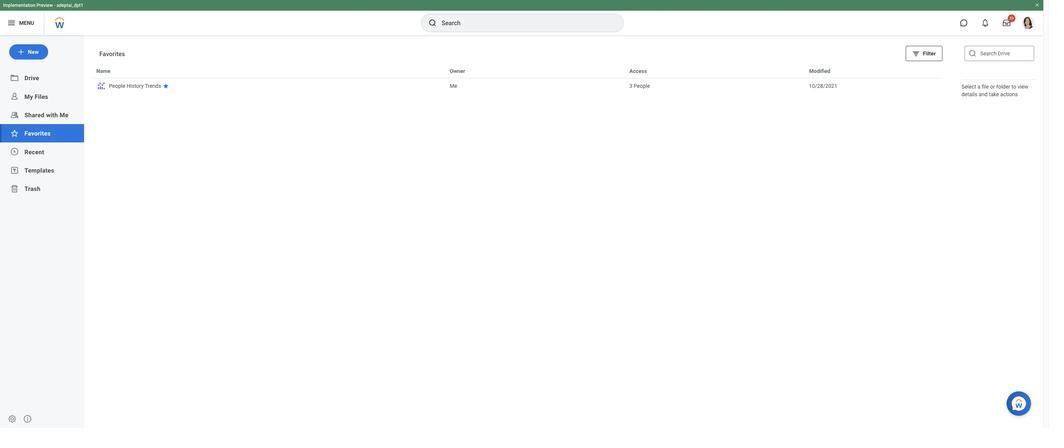 Task type: describe. For each thing, give the bounding box(es) containing it.
details
[[962, 91, 978, 97]]

33 button
[[998, 15, 1016, 31]]

trends
[[145, 83, 161, 89]]

to
[[1012, 84, 1017, 90]]

notifications large image
[[982, 19, 989, 27]]

discovery board image
[[97, 81, 106, 91]]

implementation preview -   adeptai_dpt1
[[3, 3, 83, 8]]

3 people link
[[629, 82, 803, 90]]

take
[[989, 91, 999, 97]]

me cell
[[447, 79, 626, 93]]

3 people
[[629, 83, 650, 89]]

discovery board image
[[97, 81, 106, 91]]

1 vertical spatial favorites
[[24, 130, 51, 137]]

actions
[[1001, 91, 1018, 97]]

0 horizontal spatial me
[[60, 112, 68, 119]]

33
[[1010, 16, 1014, 20]]

preview
[[37, 3, 53, 8]]

item list region
[[84, 35, 952, 429]]

user image
[[10, 92, 19, 101]]

name
[[96, 68, 111, 74]]

people history trends
[[109, 83, 161, 89]]

or
[[990, 84, 995, 90]]

shared with me button
[[24, 112, 68, 119]]

plus image
[[17, 48, 25, 56]]

search image
[[968, 49, 977, 58]]

favorites inside item list "region"
[[99, 50, 125, 58]]

search drive field
[[965, 46, 1034, 61]]

trash button
[[24, 186, 41, 193]]

1 people from the left
[[109, 83, 125, 89]]

owner
[[450, 68, 465, 74]]

favorites button
[[24, 130, 51, 137]]

grid inside item list "region"
[[93, 63, 943, 428]]

filter
[[923, 50, 936, 57]]

Search Workday  search field
[[442, 15, 608, 31]]

file
[[982, 84, 989, 90]]

and
[[979, 91, 988, 97]]

filter button
[[906, 46, 943, 61]]

templates button
[[24, 167, 54, 174]]

trash
[[24, 186, 41, 193]]

select a file or folder to view details and take actions
[[962, 84, 1029, 97]]

10/28/2021
[[809, 83, 838, 89]]

filter image
[[912, 50, 920, 57]]

files
[[35, 93, 48, 100]]

drive
[[24, 75, 39, 82]]

-
[[54, 3, 55, 8]]



Task type: vqa. For each thing, say whether or not it's contained in the screenshot.
Comparison
no



Task type: locate. For each thing, give the bounding box(es) containing it.
my files
[[24, 93, 48, 100]]

1 horizontal spatial favorites
[[99, 50, 125, 58]]

my files button
[[24, 93, 48, 100]]

0 horizontal spatial people
[[109, 83, 125, 89]]

info image
[[23, 415, 32, 424]]

inbox large image
[[1003, 19, 1011, 27]]

history
[[127, 83, 144, 89]]

star image
[[163, 83, 169, 89]]

row containing people history trends
[[93, 78, 943, 94]]

me down owner
[[450, 83, 457, 89]]

a
[[978, 84, 981, 90]]

folder open image
[[10, 73, 19, 83]]

favorites up 'name'
[[99, 50, 125, 58]]

people
[[109, 83, 125, 89], [634, 83, 650, 89]]

access
[[630, 68, 647, 74]]

trash image
[[10, 184, 19, 193]]

my
[[24, 93, 33, 100]]

0 vertical spatial favorites
[[99, 50, 125, 58]]

people right discovery board image
[[109, 83, 125, 89]]

with
[[46, 112, 58, 119]]

adeptai_dpt1
[[57, 3, 83, 8]]

me right with
[[60, 112, 68, 119]]

me inside cell
[[450, 83, 457, 89]]

1 vertical spatial me
[[60, 112, 68, 119]]

justify image
[[7, 18, 16, 28]]

view
[[1018, 84, 1029, 90]]

1 horizontal spatial people
[[634, 83, 650, 89]]

1 horizontal spatial me
[[450, 83, 457, 89]]

implementation
[[3, 3, 35, 8]]

3
[[629, 83, 632, 89]]

new button
[[9, 44, 48, 60]]

favorites
[[99, 50, 125, 58], [24, 130, 51, 137]]

menu button
[[0, 11, 44, 35]]

row containing name
[[93, 63, 943, 78]]

grid containing name
[[93, 63, 943, 428]]

shared with me image
[[10, 110, 19, 120]]

0 vertical spatial me
[[450, 83, 457, 89]]

2 people from the left
[[634, 83, 650, 89]]

templates
[[24, 167, 54, 174]]

shared with me
[[24, 112, 68, 119]]

star image
[[10, 129, 19, 138]]

clock image
[[10, 147, 19, 157]]

row
[[93, 63, 943, 78], [93, 78, 943, 94]]

shared
[[24, 112, 44, 119]]

2 row from the top
[[93, 78, 943, 94]]

grid
[[93, 63, 943, 428]]

people right 3
[[634, 83, 650, 89]]

me
[[450, 83, 457, 89], [60, 112, 68, 119]]

menu banner
[[0, 0, 1044, 35]]

folder
[[997, 84, 1010, 90]]

recent button
[[24, 149, 44, 156]]

close environment banner image
[[1035, 3, 1040, 7]]

1 row from the top
[[93, 63, 943, 78]]

gear image
[[8, 415, 17, 424]]

select
[[962, 84, 976, 90]]

recent
[[24, 149, 44, 156]]

people history trends link
[[97, 81, 444, 91]]

0 horizontal spatial favorites
[[24, 130, 51, 137]]

modified
[[809, 68, 831, 74]]

profile logan mcneil image
[[1022, 17, 1034, 31]]

new
[[28, 49, 39, 55]]

drive button
[[24, 75, 39, 82]]

menu
[[19, 20, 34, 26]]

search image
[[428, 18, 437, 28]]

favorites down shared
[[24, 130, 51, 137]]



